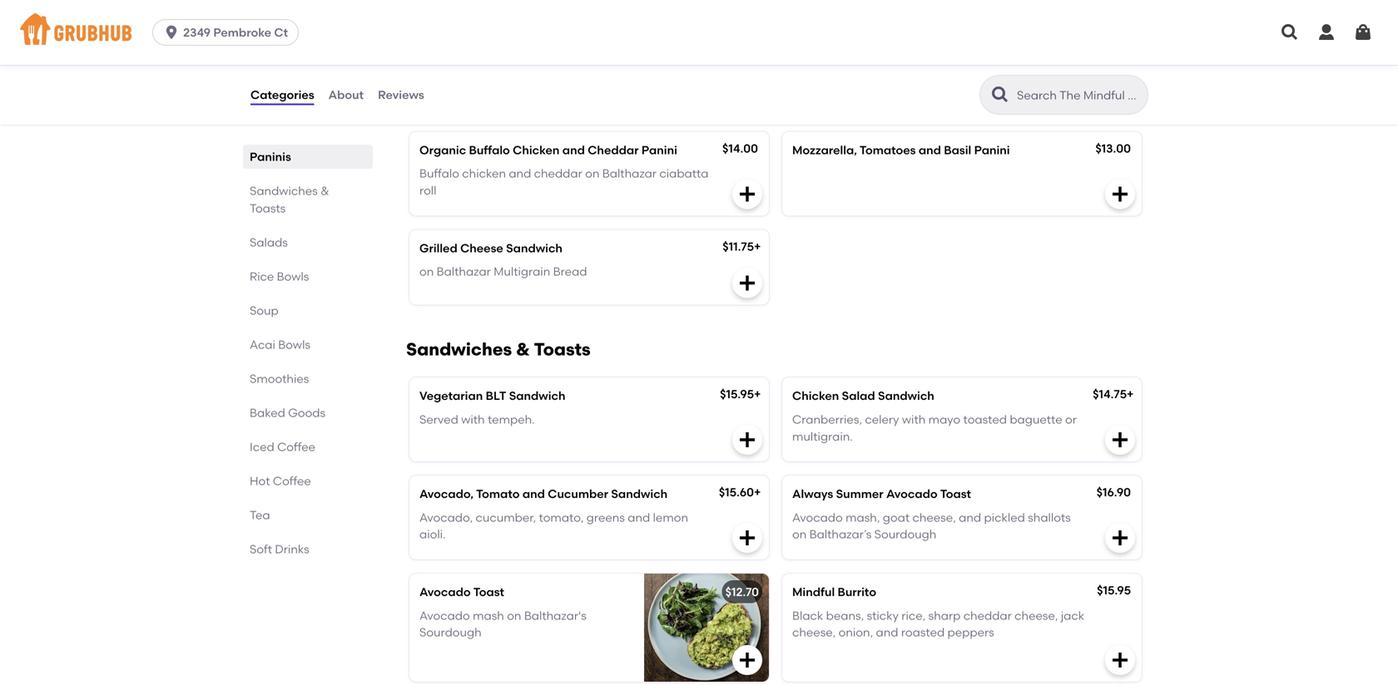 Task type: locate. For each thing, give the bounding box(es) containing it.
$12.70
[[725, 586, 759, 600]]

1 vertical spatial buffalo
[[419, 167, 459, 181]]

paninis for paninis
[[250, 150, 291, 164]]

and left the basil
[[919, 143, 941, 157]]

cheese, right goat
[[913, 511, 956, 525]]

$11.75 +
[[723, 239, 761, 254]]

avocado for mash
[[419, 609, 470, 623]]

1 horizontal spatial balthazar
[[510, 98, 556, 110]]

on inside avocado mash, goat cheese, and pickled shallots on balthazar's sourdough
[[792, 528, 807, 542]]

baked
[[250, 406, 285, 420]]

bowls right rice
[[277, 270, 309, 284]]

panini right the basil
[[974, 143, 1010, 157]]

avocado up goat
[[886, 487, 938, 502]]

cheese, inside avocado mash, goat cheese, and pickled shallots on balthazar's sourdough
[[913, 511, 956, 525]]

0 horizontal spatial panini
[[642, 143, 677, 157]]

greens
[[587, 511, 625, 525]]

mash
[[473, 609, 504, 623]]

0 vertical spatial chicken
[[513, 143, 560, 157]]

on inside avocado mash on balthazar's sourdough
[[507, 609, 521, 623]]

2 avocado, from the top
[[419, 511, 473, 525]]

balthazar down cheese
[[437, 265, 491, 279]]

sandwiches up salads
[[250, 184, 318, 198]]

on down cheddar
[[585, 167, 600, 181]]

chicken
[[513, 143, 560, 157], [792, 389, 839, 403]]

0 vertical spatial paninis
[[406, 75, 470, 96]]

sandwich up 'celery'
[[878, 389, 935, 403]]

sandwich
[[506, 241, 563, 255], [509, 389, 566, 403], [878, 389, 935, 403], [611, 487, 668, 502]]

0 vertical spatial sandwiches
[[250, 184, 318, 198]]

+ for $11.75
[[754, 239, 761, 254]]

1 horizontal spatial toast
[[940, 487, 971, 502]]

Search The Mindful Cafe search field
[[1015, 87, 1143, 103]]

1 vertical spatial &
[[516, 339, 530, 360]]

0 vertical spatial avocado,
[[419, 487, 474, 502]]

avocado for mash,
[[792, 511, 843, 525]]

iced
[[250, 440, 274, 454]]

ct
[[274, 25, 288, 40]]

sandwiches up vegetarian
[[406, 339, 512, 360]]

coffee for hot coffee
[[273, 474, 311, 489]]

0 horizontal spatial balthazar
[[437, 265, 491, 279]]

avocado down always
[[792, 511, 843, 525]]

avocado inside avocado mash, goat cheese, and pickled shallots on balthazar's sourdough
[[792, 511, 843, 525]]

served down vegetarian
[[419, 413, 458, 427]]

and left pickled
[[959, 511, 981, 525]]

sandwiches & toasts up "blt"
[[406, 339, 591, 360]]

svg image for on balthazar multigrain bread
[[737, 273, 757, 293]]

0 horizontal spatial sandwiches & toasts
[[250, 184, 329, 216]]

paninis inside paninis made with non-gmo balthazar bread. served with no-mayo slaw.
[[406, 75, 470, 96]]

0 vertical spatial bowls
[[277, 270, 309, 284]]

avocado inside avocado mash on balthazar's sourdough
[[419, 609, 470, 623]]

1 vertical spatial toast
[[473, 586, 504, 600]]

1 horizontal spatial sandwiches
[[406, 339, 512, 360]]

1 vertical spatial mayo
[[929, 413, 961, 427]]

avocado mash, goat cheese, and pickled shallots on balthazar's sourdough
[[792, 511, 1071, 542]]

no-
[[651, 98, 668, 110]]

sourdough down mash
[[419, 626, 482, 640]]

0 horizontal spatial toast
[[473, 586, 504, 600]]

with left the non-
[[436, 98, 457, 110]]

avocado, for avocado, cucumber, tomato, greens and lemon aioli.
[[419, 511, 473, 525]]

2349
[[183, 25, 211, 40]]

sourdough down goat
[[874, 528, 937, 542]]

1 avocado, from the top
[[419, 487, 474, 502]]

slaw.
[[698, 98, 721, 110]]

buffalo
[[469, 143, 510, 157], [419, 167, 459, 181]]

balthazar down cheddar
[[602, 167, 657, 181]]

$14.00
[[722, 141, 758, 156]]

sandwich up multigrain
[[506, 241, 563, 255]]

toasts down bread
[[534, 339, 591, 360]]

grilled cheese sandwich
[[419, 241, 563, 255]]

sandwich for tempeh.
[[509, 389, 566, 403]]

soft
[[250, 543, 272, 557]]

cheese, left jack
[[1015, 609, 1058, 623]]

mozzarella, tomatoes and basil panini
[[792, 143, 1010, 157]]

paninis down categories button on the top left of page
[[250, 150, 291, 164]]

sandwich up lemon
[[611, 487, 668, 502]]

pickled
[[984, 511, 1025, 525]]

1 horizontal spatial sandwiches & toasts
[[406, 339, 591, 360]]

0 horizontal spatial &
[[321, 184, 329, 198]]

goods
[[288, 406, 326, 420]]

sticky
[[867, 609, 899, 623]]

cheese, down black
[[792, 626, 836, 640]]

paninis up made
[[406, 75, 470, 96]]

tomatoes
[[860, 143, 916, 157]]

buffalo up the chicken
[[469, 143, 510, 157]]

served right bread.
[[593, 98, 626, 110]]

balthazar right gmo
[[510, 98, 556, 110]]

cheddar up peppers
[[964, 609, 1012, 623]]

summer
[[836, 487, 884, 502]]

1 vertical spatial paninis
[[250, 150, 291, 164]]

toast
[[940, 487, 971, 502], [473, 586, 504, 600]]

sandwich up tempeh.
[[509, 389, 566, 403]]

0 vertical spatial served
[[593, 98, 626, 110]]

coffee right hot in the left of the page
[[273, 474, 311, 489]]

1 vertical spatial toasts
[[534, 339, 591, 360]]

0 horizontal spatial sandwiches
[[250, 184, 318, 198]]

+
[[754, 239, 761, 254], [754, 388, 761, 402], [1127, 388, 1134, 402], [754, 486, 761, 500]]

0 horizontal spatial paninis
[[250, 150, 291, 164]]

0 vertical spatial sandwiches & toasts
[[250, 184, 329, 216]]

0 vertical spatial balthazar
[[510, 98, 556, 110]]

paninis
[[406, 75, 470, 96], [250, 150, 291, 164]]

avocado, inside avocado, cucumber, tomato, greens and lemon aioli.
[[419, 511, 473, 525]]

1 horizontal spatial cheese,
[[913, 511, 956, 525]]

bowls
[[277, 270, 309, 284], [278, 338, 310, 352]]

0 vertical spatial buffalo
[[469, 143, 510, 157]]

0 vertical spatial toast
[[940, 487, 971, 502]]

toast up mash
[[473, 586, 504, 600]]

1 vertical spatial served
[[419, 413, 458, 427]]

svg image for cranberries, celery with mayo toasted baguette or multigrain.
[[1110, 430, 1130, 450]]

1 vertical spatial coffee
[[273, 474, 311, 489]]

2 panini from the left
[[974, 143, 1010, 157]]

1 horizontal spatial panini
[[974, 143, 1010, 157]]

mayo inside cranberries, celery with mayo toasted baguette or multigrain.
[[929, 413, 961, 427]]

hot
[[250, 474, 270, 489]]

and down the sticky
[[876, 626, 898, 640]]

cheddar down organic buffalo chicken and cheddar panini
[[534, 167, 582, 181]]

1 vertical spatial cheddar
[[964, 609, 1012, 623]]

basil
[[944, 143, 971, 157]]

and left lemon
[[628, 511, 650, 525]]

svg image for avocado, cucumber, tomato, greens and lemon aioli.
[[737, 529, 757, 548]]

soft drinks
[[250, 543, 309, 557]]

1 vertical spatial sourdough
[[419, 626, 482, 640]]

mash,
[[846, 511, 880, 525]]

1 horizontal spatial cheddar
[[964, 609, 1012, 623]]

$13.00
[[1096, 141, 1131, 156]]

cheese
[[460, 241, 503, 255]]

goat
[[883, 511, 910, 525]]

avocado down "avocado toast"
[[419, 609, 470, 623]]

0 vertical spatial sourdough
[[874, 528, 937, 542]]

2 vertical spatial cheese,
[[792, 626, 836, 640]]

soup
[[250, 304, 279, 318]]

toast up avocado mash, goat cheese, and pickled shallots on balthazar's sourdough
[[940, 487, 971, 502]]

cucumber,
[[476, 511, 536, 525]]

0 vertical spatial $15.95
[[720, 388, 754, 402]]

ciabatta
[[659, 167, 709, 181]]

on down grilled
[[419, 265, 434, 279]]

lemon
[[653, 511, 688, 525]]

bowls right acai
[[278, 338, 310, 352]]

0 horizontal spatial $15.95
[[720, 388, 754, 402]]

with
[[436, 98, 457, 110], [628, 98, 649, 110], [461, 413, 485, 427], [902, 413, 926, 427]]

0 vertical spatial mayo
[[668, 98, 695, 110]]

svg image
[[1280, 22, 1300, 42], [1353, 22, 1373, 42], [163, 24, 180, 41], [737, 184, 757, 204], [737, 273, 757, 293], [1110, 430, 1130, 450], [737, 529, 757, 548], [737, 651, 757, 671], [1110, 651, 1130, 671]]

1 horizontal spatial $15.95
[[1097, 584, 1131, 598]]

baguette
[[1010, 413, 1063, 427]]

toasts up salads
[[250, 201, 286, 216]]

2 vertical spatial balthazar
[[437, 265, 491, 279]]

0 horizontal spatial toasts
[[250, 201, 286, 216]]

mayo
[[668, 98, 695, 110], [929, 413, 961, 427]]

balthazar inside buffalo chicken and cheddar on balthazar ciabatta roll
[[602, 167, 657, 181]]

0 horizontal spatial served
[[419, 413, 458, 427]]

+ for $15.60
[[754, 486, 761, 500]]

avocado down aioli.
[[419, 586, 471, 600]]

1 vertical spatial cheese,
[[1015, 609, 1058, 623]]

sandwiches & toasts up salads
[[250, 184, 329, 216]]

0 vertical spatial &
[[321, 184, 329, 198]]

avocado,
[[419, 487, 474, 502], [419, 511, 473, 525]]

rice
[[250, 270, 274, 284]]

tomato
[[476, 487, 520, 502]]

0 vertical spatial cheese,
[[913, 511, 956, 525]]

1 vertical spatial sandwiches & toasts
[[406, 339, 591, 360]]

1 horizontal spatial served
[[593, 98, 626, 110]]

1 horizontal spatial toasts
[[534, 339, 591, 360]]

chicken up buffalo chicken and cheddar on balthazar ciabatta roll
[[513, 143, 560, 157]]

$15.60 +
[[719, 486, 761, 500]]

coffee for iced coffee
[[277, 440, 315, 454]]

panini up the ciabatta at top
[[642, 143, 677, 157]]

1 vertical spatial $15.95
[[1097, 584, 1131, 598]]

2 horizontal spatial balthazar
[[602, 167, 657, 181]]

non-
[[459, 98, 482, 110]]

0 horizontal spatial sourdough
[[419, 626, 482, 640]]

0 vertical spatial coffee
[[277, 440, 315, 454]]

on left balthazar's
[[792, 528, 807, 542]]

0 vertical spatial toasts
[[250, 201, 286, 216]]

mayo left the slaw.
[[668, 98, 695, 110]]

smoothies
[[250, 372, 309, 386]]

balthazar inside paninis made with non-gmo balthazar bread. served with no-mayo slaw.
[[510, 98, 556, 110]]

svg image
[[1317, 22, 1337, 42], [1110, 184, 1130, 204], [737, 430, 757, 450], [1110, 529, 1130, 548]]

0 vertical spatial cheddar
[[534, 167, 582, 181]]

1 horizontal spatial mayo
[[929, 413, 961, 427]]

0 horizontal spatial cheddar
[[534, 167, 582, 181]]

mayo left toasted at the bottom of the page
[[929, 413, 961, 427]]

1 horizontal spatial &
[[516, 339, 530, 360]]

cheddar
[[534, 167, 582, 181], [964, 609, 1012, 623]]

pembroke
[[213, 25, 271, 40]]

gmo
[[482, 98, 507, 110]]

1 horizontal spatial sourdough
[[874, 528, 937, 542]]

svg image for black beans, sticky rice, sharp cheddar cheese, jack cheese, onion, and roasted peppers
[[1110, 651, 1130, 671]]

or
[[1065, 413, 1077, 427]]

1 vertical spatial chicken
[[792, 389, 839, 403]]

toasts
[[250, 201, 286, 216], [534, 339, 591, 360]]

avocado toast image
[[644, 574, 769, 682]]

buffalo up roll
[[419, 167, 459, 181]]

$15.95 +
[[720, 388, 761, 402]]

1 vertical spatial balthazar
[[602, 167, 657, 181]]

with right 'celery'
[[902, 413, 926, 427]]

2349 pembroke ct button
[[152, 19, 306, 46]]

1 vertical spatial avocado,
[[419, 511, 473, 525]]

chicken salad sandwich
[[792, 389, 935, 403]]

1 horizontal spatial buffalo
[[469, 143, 510, 157]]

with inside cranberries, celery with mayo toasted baguette or multigrain.
[[902, 413, 926, 427]]

iced coffee
[[250, 440, 315, 454]]

balthazar
[[510, 98, 556, 110], [602, 167, 657, 181], [437, 265, 491, 279]]

on right mash
[[507, 609, 521, 623]]

made
[[406, 98, 434, 110]]

0 horizontal spatial mayo
[[668, 98, 695, 110]]

coffee right iced
[[277, 440, 315, 454]]

1 horizontal spatial paninis
[[406, 75, 470, 96]]

chicken up cranberries, on the bottom right of page
[[792, 389, 839, 403]]

about
[[328, 88, 364, 102]]

and right the chicken
[[509, 167, 531, 181]]

0 horizontal spatial buffalo
[[419, 167, 459, 181]]

1 vertical spatial bowls
[[278, 338, 310, 352]]

beans,
[[826, 609, 864, 623]]



Task type: vqa. For each thing, say whether or not it's contained in the screenshot.
the Delivery button
no



Task type: describe. For each thing, give the bounding box(es) containing it.
tempeh.
[[488, 413, 535, 427]]

always summer avocado toast
[[792, 487, 971, 502]]

avocado, for avocado, tomato and cucumber sandwich
[[419, 487, 474, 502]]

paninis for paninis made with non-gmo balthazar bread. served with no-mayo slaw.
[[406, 75, 470, 96]]

acai
[[250, 338, 275, 352]]

$14.75
[[1093, 388, 1127, 402]]

bowls for acai bowls
[[278, 338, 310, 352]]

aioli.
[[419, 528, 446, 542]]

$14.75 +
[[1093, 388, 1134, 402]]

with left no-
[[628, 98, 649, 110]]

1 vertical spatial sandwiches
[[406, 339, 512, 360]]

buffalo inside buffalo chicken and cheddar on balthazar ciabatta roll
[[419, 167, 459, 181]]

and inside avocado, cucumber, tomato, greens and lemon aioli.
[[628, 511, 650, 525]]

1 horizontal spatial chicken
[[792, 389, 839, 403]]

svg image for $16.90
[[1110, 529, 1130, 548]]

about button
[[328, 65, 365, 125]]

black
[[792, 609, 823, 623]]

sandwiches inside sandwiches & toasts
[[250, 184, 318, 198]]

on inside buffalo chicken and cheddar on balthazar ciabatta roll
[[585, 167, 600, 181]]

buffalo chicken and cheddar on balthazar ciabatta roll
[[419, 167, 709, 198]]

cranberries,
[[792, 413, 862, 427]]

$15.60
[[719, 486, 754, 500]]

grilled
[[419, 241, 458, 255]]

jack
[[1061, 609, 1085, 623]]

mindful burrito
[[792, 586, 876, 600]]

cranberries, celery with mayo toasted baguette or multigrain.
[[792, 413, 1077, 444]]

sourdough inside avocado mash on balthazar's sourdough
[[419, 626, 482, 640]]

svg image for $13.00
[[1110, 184, 1130, 204]]

celery
[[865, 413, 899, 427]]

search icon image
[[990, 85, 1010, 105]]

reviews
[[378, 88, 424, 102]]

avocado mash on balthazar's sourdough
[[419, 609, 587, 640]]

drinks
[[275, 543, 309, 557]]

balthazar's
[[809, 528, 872, 542]]

vegetarian
[[419, 389, 483, 403]]

cheddar inside black beans, sticky rice, sharp cheddar cheese, jack cheese, onion, and roasted peppers
[[964, 609, 1012, 623]]

multigrain.
[[792, 430, 853, 444]]

$15.95 for $15.95
[[1097, 584, 1131, 598]]

paninis made with non-gmo balthazar bread. served with no-mayo slaw.
[[406, 75, 721, 110]]

organic buffalo chicken and cheddar panini
[[419, 143, 677, 157]]

rice,
[[902, 609, 926, 623]]

bread.
[[558, 98, 590, 110]]

mozzarella,
[[792, 143, 857, 157]]

0 horizontal spatial cheese,
[[792, 626, 836, 640]]

+ for $14.75
[[1127, 388, 1134, 402]]

chicken
[[462, 167, 506, 181]]

balthazar for buffalo
[[602, 167, 657, 181]]

reviews button
[[377, 65, 425, 125]]

$15.95 for $15.95 +
[[720, 388, 754, 402]]

$11.75
[[723, 239, 754, 254]]

baked goods
[[250, 406, 326, 420]]

toasts inside sandwiches & toasts
[[250, 201, 286, 216]]

svg image inside the main navigation navigation
[[1317, 22, 1337, 42]]

main navigation navigation
[[0, 0, 1398, 65]]

and inside black beans, sticky rice, sharp cheddar cheese, jack cheese, onion, and roasted peppers
[[876, 626, 898, 640]]

with down vegetarian blt sandwich at the bottom of page
[[461, 413, 485, 427]]

organic
[[419, 143, 466, 157]]

2349 pembroke ct
[[183, 25, 288, 40]]

multigrain
[[494, 265, 550, 279]]

svg image inside 2349 pembroke ct button
[[163, 24, 180, 41]]

svg image for buffalo chicken and cheddar on balthazar ciabatta roll
[[737, 184, 757, 204]]

vegetarian blt sandwich
[[419, 389, 566, 403]]

svg image for avocado mash on balthazar's sourdough
[[737, 651, 757, 671]]

categories button
[[250, 65, 315, 125]]

blt
[[486, 389, 506, 403]]

and inside buffalo chicken and cheddar on balthazar ciabatta roll
[[509, 167, 531, 181]]

balthazar for paninis
[[510, 98, 556, 110]]

tomato,
[[539, 511, 584, 525]]

on balthazar multigrain bread
[[419, 265, 587, 279]]

$16.90
[[1097, 486, 1131, 500]]

cheddar inside buffalo chicken and cheddar on balthazar ciabatta roll
[[534, 167, 582, 181]]

mindful
[[792, 586, 835, 600]]

avocado for toast
[[419, 586, 471, 600]]

cheddar
[[588, 143, 639, 157]]

and inside avocado mash, goat cheese, and pickled shallots on balthazar's sourdough
[[959, 511, 981, 525]]

salad
[[842, 389, 875, 403]]

categories
[[251, 88, 314, 102]]

always
[[792, 487, 833, 502]]

roll
[[419, 183, 436, 198]]

served with tempeh.
[[419, 413, 535, 427]]

mayo inside paninis made with non-gmo balthazar bread. served with no-mayo slaw.
[[668, 98, 695, 110]]

and right tomato
[[523, 487, 545, 502]]

sandwich for with
[[878, 389, 935, 403]]

onion,
[[839, 626, 873, 640]]

+ for $15.95
[[754, 388, 761, 402]]

& inside sandwiches & toasts
[[321, 184, 329, 198]]

avocado, cucumber, tomato, greens and lemon aioli.
[[419, 511, 688, 542]]

avocado, tomato and cucumber sandwich
[[419, 487, 668, 502]]

and up buffalo chicken and cheddar on balthazar ciabatta roll
[[562, 143, 585, 157]]

2 horizontal spatial cheese,
[[1015, 609, 1058, 623]]

rice bowls
[[250, 270, 309, 284]]

burrito
[[838, 586, 876, 600]]

toasted
[[963, 413, 1007, 427]]

hot coffee
[[250, 474, 311, 489]]

sandwich for multigrain
[[506, 241, 563, 255]]

bread
[[553, 265, 587, 279]]

svg image for $15.95
[[737, 430, 757, 450]]

served inside paninis made with non-gmo balthazar bread. served with no-mayo slaw.
[[593, 98, 626, 110]]

1 panini from the left
[[642, 143, 677, 157]]

bowls for rice bowls
[[277, 270, 309, 284]]

acai bowls
[[250, 338, 310, 352]]

tea
[[250, 509, 270, 523]]

avocado toast
[[419, 586, 504, 600]]

sharp
[[928, 609, 961, 623]]

balthazar's
[[524, 609, 587, 623]]

sourdough inside avocado mash, goat cheese, and pickled shallots on balthazar's sourdough
[[874, 528, 937, 542]]

roasted
[[901, 626, 945, 640]]

0 horizontal spatial chicken
[[513, 143, 560, 157]]

black beans, sticky rice, sharp cheddar cheese, jack cheese, onion, and roasted peppers
[[792, 609, 1085, 640]]

shallots
[[1028, 511, 1071, 525]]

peppers
[[948, 626, 994, 640]]



